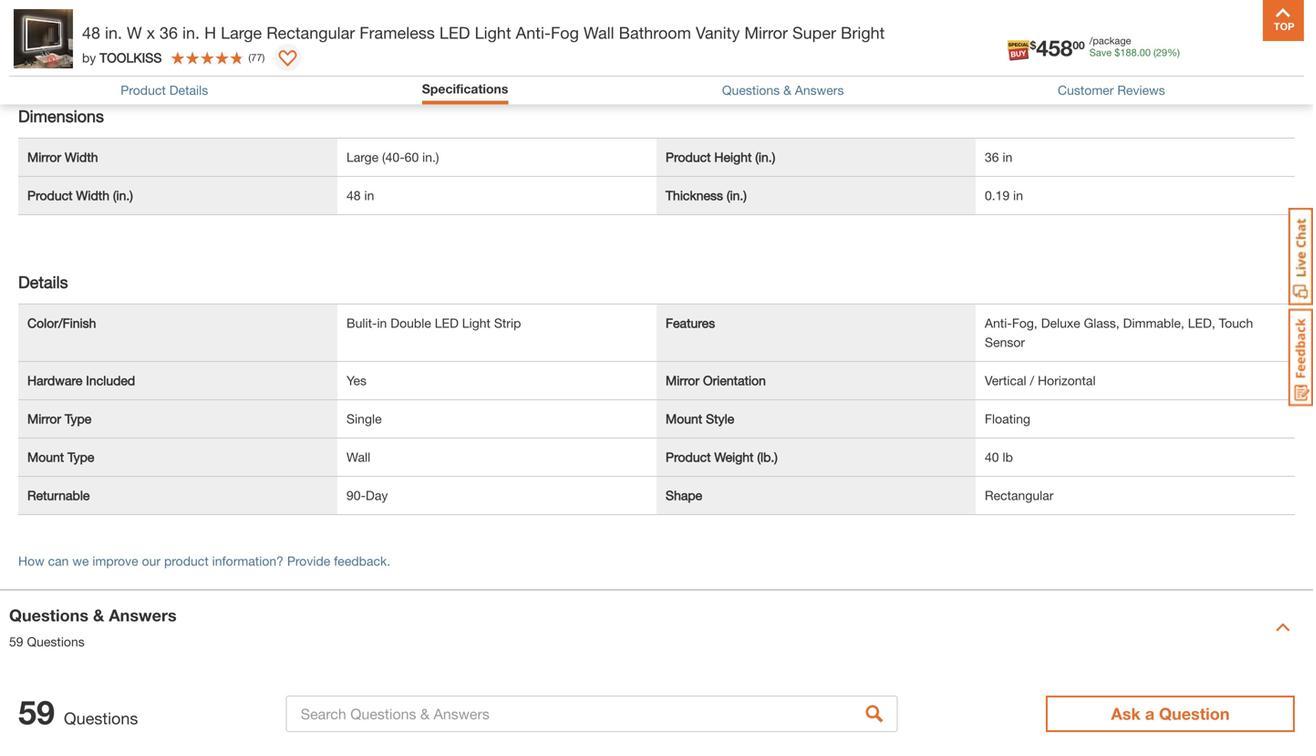 Task type: vqa. For each thing, say whether or not it's contained in the screenshot.
White Lights button
no



Task type: locate. For each thing, give the bounding box(es) containing it.
0 vertical spatial details
[[169, 83, 208, 98]]

answers
[[795, 83, 844, 98], [109, 606, 177, 625]]

0 vertical spatial mount
[[666, 411, 703, 426]]

dimmable,
[[1124, 316, 1185, 331]]

0 vertical spatial rectangular
[[267, 23, 355, 42]]

36
[[160, 23, 178, 42], [985, 150, 999, 165]]

a
[[1146, 704, 1155, 724]]

answers inside questions & answers 59 questions
[[109, 606, 177, 625]]

1 vertical spatial mount
[[27, 450, 64, 465]]

mount style
[[666, 411, 735, 426]]

double
[[391, 316, 431, 331]]

0 horizontal spatial large
[[221, 23, 262, 42]]

2 in. from the left
[[182, 23, 200, 42]]

thickness
[[666, 188, 723, 203]]

1 horizontal spatial 00
[[1140, 47, 1151, 58]]

$ inside "/package save $ 188 . 00 ( 29 %)"
[[1115, 47, 1120, 58]]

the home depot logo image
[[15, 15, 73, 73]]

0 vertical spatial answers
[[795, 83, 844, 98]]

details down 10pm
[[169, 83, 208, 98]]

product height (in.)
[[666, 150, 776, 165]]

in right 0.19
[[1014, 188, 1024, 203]]

1 horizontal spatial 48
[[347, 188, 361, 203]]

78704 button
[[265, 35, 328, 53]]

$ 458 00
[[1030, 35, 1085, 61]]

0 vertical spatial anti-
[[516, 23, 551, 42]]

48 in. w x 36 in. h large rectangular frameless led light anti-fog wall bathroom vanity mirror super bright
[[82, 23, 885, 42]]

0 horizontal spatial mount
[[27, 450, 64, 465]]

bright
[[841, 23, 885, 42]]

light left strip
[[462, 316, 491, 331]]

00 inside "/package save $ 188 . 00 ( 29 %)"
[[1140, 47, 1151, 58]]

in
[[1003, 150, 1013, 165], [364, 188, 374, 203], [1014, 188, 1024, 203], [377, 316, 387, 331]]

0 horizontal spatial $
[[1030, 39, 1037, 52]]

light up specifications
[[475, 23, 511, 42]]

in up 0.19 in
[[1003, 150, 1013, 165]]

included
[[86, 373, 135, 388]]

features
[[666, 316, 715, 331]]

color/finish
[[27, 316, 96, 331]]

product details
[[121, 83, 208, 98]]

touch
[[1219, 316, 1254, 331]]

59 inside questions & answers 59 questions
[[9, 634, 23, 649]]

product down mirror width
[[27, 188, 73, 203]]

59 questions
[[18, 693, 138, 732]]

type
[[65, 411, 91, 426], [68, 450, 94, 465]]

77
[[251, 52, 262, 63]]

ask a question button
[[1046, 696, 1295, 732]]

details
[[169, 83, 208, 98], [18, 272, 68, 292]]

se
[[117, 35, 134, 52]]

90-
[[347, 488, 366, 503]]

& for questions & answers
[[784, 83, 792, 98]]

large
[[221, 23, 262, 42], [347, 150, 379, 165]]

1 horizontal spatial details
[[169, 83, 208, 98]]

mirror up mount style
[[666, 373, 700, 388]]

how can we improve our product information? provide feedback.
[[18, 554, 391, 569]]

00 left save
[[1073, 39, 1085, 52]]

product up shape
[[666, 450, 711, 465]]

1 vertical spatial 48
[[347, 188, 361, 203]]

reviews
[[1118, 83, 1166, 98]]

product up thickness
[[666, 150, 711, 165]]

0 vertical spatial 48
[[82, 23, 100, 42]]

wall
[[584, 23, 614, 42], [347, 450, 371, 465]]

rectangular
[[267, 23, 355, 42], [985, 488, 1054, 503]]

product weight (lb.)
[[666, 450, 778, 465]]

type down hardware included in the bottom left of the page
[[65, 411, 91, 426]]

in down large (40-60 in.)
[[364, 188, 374, 203]]

1 horizontal spatial $
[[1115, 47, 1120, 58]]

0 horizontal spatial in.
[[105, 23, 122, 42]]

wall right the fog
[[584, 23, 614, 42]]

toolkiss
[[100, 50, 162, 65]]

large (40-60 in.)
[[347, 150, 439, 165]]

1 horizontal spatial 36
[[985, 150, 999, 165]]

show more button
[[603, 20, 819, 54]]

1 in. from the left
[[105, 23, 122, 42]]

&
[[784, 83, 792, 98], [93, 606, 104, 625]]

mirror left super
[[745, 23, 788, 42]]

1 horizontal spatial in.
[[182, 23, 200, 42]]

how can we improve our product information? provide feedback. link
[[18, 554, 391, 569]]

bulit-
[[347, 316, 377, 331]]

anti-
[[516, 23, 551, 42], [985, 316, 1012, 331]]

1 vertical spatial light
[[462, 316, 491, 331]]

answers down our on the left of page
[[109, 606, 177, 625]]

large up ( 77 )
[[221, 23, 262, 42]]

1 horizontal spatial (
[[1154, 47, 1157, 58]]

product for product width (in.)
[[27, 188, 73, 203]]

0 horizontal spatial details
[[18, 272, 68, 292]]

0 vertical spatial led
[[440, 23, 470, 42]]

48 up by
[[82, 23, 100, 42]]

mirror down dimensions at the left of page
[[27, 150, 61, 165]]

top button
[[1263, 0, 1304, 41]]

(in.)
[[756, 150, 776, 165], [113, 188, 133, 203], [727, 188, 747, 203]]

1 horizontal spatial answers
[[795, 83, 844, 98]]

0 horizontal spatial 00
[[1073, 39, 1085, 52]]

0 horizontal spatial wall
[[347, 450, 371, 465]]

type down the mirror type
[[68, 450, 94, 465]]

mirror for mirror orientation
[[666, 373, 700, 388]]

0 horizontal spatial 48
[[82, 23, 100, 42]]

width up "product width (in.)"
[[65, 150, 98, 165]]

width down mirror width
[[76, 188, 109, 203]]

rectangular down lb
[[985, 488, 1054, 503]]

in for 48
[[364, 188, 374, 203]]

anti-fog, deluxe glass, dimmable, led, touch sensor
[[985, 316, 1254, 350]]

details up color/finish
[[18, 272, 68, 292]]

0 vertical spatial width
[[65, 150, 98, 165]]

/
[[1030, 373, 1035, 388]]

customer reviews button
[[1058, 83, 1166, 98], [1058, 83, 1166, 98]]

product for product height (in.)
[[666, 150, 711, 165]]

width for product
[[76, 188, 109, 203]]

x
[[147, 23, 155, 42]]

single
[[347, 411, 382, 426]]

mount for mount type
[[27, 450, 64, 465]]

( right .
[[1154, 47, 1157, 58]]

anti- left show
[[516, 23, 551, 42]]

48 for 48 in
[[347, 188, 361, 203]]

( inside "/package save $ 188 . 00 ( 29 %)"
[[1154, 47, 1157, 58]]

large left (40-
[[347, 150, 379, 165]]

00
[[1073, 39, 1085, 52], [1140, 47, 1151, 58]]

$
[[1030, 39, 1037, 52], [1115, 47, 1120, 58]]

led right double
[[435, 316, 459, 331]]

how
[[18, 554, 44, 569]]

(lb.)
[[757, 450, 778, 465]]

led up specifications
[[440, 23, 470, 42]]

0 vertical spatial &
[[784, 83, 792, 98]]

0 horizontal spatial &
[[93, 606, 104, 625]]

click to redirect to view my cart page image
[[1257, 22, 1279, 44]]

display image
[[279, 50, 297, 68]]

48 down large (40-60 in.)
[[347, 188, 361, 203]]

in. left h
[[182, 23, 200, 42]]

1 horizontal spatial &
[[784, 83, 792, 98]]

60
[[405, 150, 419, 165]]

0 vertical spatial wall
[[584, 23, 614, 42]]

questions
[[722, 83, 780, 98], [9, 606, 88, 625], [27, 634, 85, 649], [64, 709, 138, 728]]

in left double
[[377, 316, 387, 331]]

$ right save
[[1115, 47, 1120, 58]]

mount left style
[[666, 411, 703, 426]]

bathroom
[[619, 23, 691, 42]]

1 horizontal spatial wall
[[584, 23, 614, 42]]

36 right x
[[160, 23, 178, 42]]

00 left 29
[[1140, 47, 1151, 58]]

0 horizontal spatial (
[[248, 52, 251, 63]]

& inside questions & answers 59 questions
[[93, 606, 104, 625]]

1 vertical spatial &
[[93, 606, 104, 625]]

rectangular up display image
[[267, 23, 355, 42]]

1 vertical spatial rectangular
[[985, 488, 1054, 503]]

1 horizontal spatial mount
[[666, 411, 703, 426]]

product width (in.)
[[27, 188, 133, 203]]

mount up returnable
[[27, 450, 64, 465]]

1 vertical spatial width
[[76, 188, 109, 203]]

specifications button
[[422, 81, 508, 100], [422, 81, 508, 96]]

1 vertical spatial led
[[435, 316, 459, 331]]

answers down super
[[795, 83, 844, 98]]

( left )
[[248, 52, 251, 63]]

wall up "90-"
[[347, 450, 371, 465]]

0 vertical spatial 59
[[9, 634, 23, 649]]

2 horizontal spatial (in.)
[[756, 150, 776, 165]]

1 horizontal spatial rectangular
[[985, 488, 1054, 503]]

anti- up sensor
[[985, 316, 1012, 331]]

1 vertical spatial answers
[[109, 606, 177, 625]]

1 horizontal spatial large
[[347, 150, 379, 165]]

1 vertical spatial details
[[18, 272, 68, 292]]

0 vertical spatial type
[[65, 411, 91, 426]]

188
[[1120, 47, 1137, 58]]

48
[[82, 23, 100, 42], [347, 188, 361, 203]]

0 horizontal spatial anti-
[[516, 23, 551, 42]]

live chat image
[[1289, 208, 1314, 306]]

$ left save
[[1030, 39, 1037, 52]]

0 horizontal spatial 36
[[160, 23, 178, 42]]

in. left w
[[105, 23, 122, 42]]

0 horizontal spatial rectangular
[[267, 23, 355, 42]]

48 in
[[347, 188, 374, 203]]

questions inside 59 questions
[[64, 709, 138, 728]]

1 vertical spatial type
[[68, 450, 94, 465]]

mirror for mirror width
[[27, 150, 61, 165]]

Search Questions & Answers text field
[[286, 696, 898, 732]]

mount
[[666, 411, 703, 426], [27, 450, 64, 465]]

10pm
[[186, 35, 225, 52]]

1 horizontal spatial anti-
[[985, 316, 1012, 331]]

product down toolkiss at the left of the page
[[121, 83, 166, 98]]

1 vertical spatial anti-
[[985, 316, 1012, 331]]

mirror down hardware
[[27, 411, 61, 426]]

0 horizontal spatial (in.)
[[113, 188, 133, 203]]

36 up 0.19
[[985, 150, 999, 165]]

What can we help you find today? search field
[[362, 25, 863, 63]]

floating
[[985, 411, 1031, 426]]

0 horizontal spatial answers
[[109, 606, 177, 625]]

29
[[1157, 47, 1168, 58]]



Task type: describe. For each thing, give the bounding box(es) containing it.
super
[[793, 23, 836, 42]]

anti- inside anti-fog, deluxe glass, dimmable, led, touch sensor
[[985, 316, 1012, 331]]

product for product weight (lb.)
[[666, 450, 711, 465]]

90-day
[[347, 488, 388, 503]]

se austin 10pm
[[117, 35, 225, 52]]

services button
[[1006, 22, 1065, 66]]

information?
[[212, 554, 284, 569]]

by toolkiss
[[82, 50, 162, 65]]

ask a question
[[1112, 704, 1230, 724]]

improve
[[92, 554, 138, 569]]

48 for 48 in. w x 36 in. h large rectangular frameless led light anti-fog wall bathroom vanity mirror super bright
[[82, 23, 100, 42]]

feedback link image
[[1289, 308, 1314, 407]]

height
[[715, 150, 752, 165]]

horizontal
[[1038, 373, 1096, 388]]

1 vertical spatial 59
[[18, 693, 55, 732]]

yes
[[347, 373, 367, 388]]

hardware
[[27, 373, 82, 388]]

specifications
[[422, 81, 508, 96]]

(in.) for product width (in.)
[[113, 188, 133, 203]]

00 inside $ 458 00
[[1073, 39, 1085, 52]]

answers for questions & answers 59 questions
[[109, 606, 177, 625]]

question
[[1160, 704, 1230, 724]]

vertical / horizontal
[[985, 373, 1096, 388]]

width for mirror
[[65, 150, 98, 165]]

product image image
[[14, 9, 73, 68]]

(40-
[[382, 150, 405, 165]]

diy button
[[1086, 22, 1145, 66]]

mount type
[[27, 450, 94, 465]]

(in.) for product height (in.)
[[756, 150, 776, 165]]

type for mount type
[[68, 450, 94, 465]]

customer
[[1058, 83, 1114, 98]]

thickness (in.)
[[666, 188, 747, 203]]

40
[[985, 450, 999, 465]]

orientation
[[703, 373, 766, 388]]

in for 36
[[1003, 150, 1013, 165]]

day
[[366, 488, 388, 503]]

( 77 )
[[248, 52, 265, 63]]

vanity
[[696, 23, 740, 42]]

provide
[[287, 554, 330, 569]]

our
[[142, 554, 161, 569]]

fog
[[551, 23, 579, 42]]

mirror width
[[27, 150, 98, 165]]

services
[[1007, 48, 1063, 65]]

/package
[[1090, 35, 1132, 47]]

40 lb
[[985, 450, 1013, 465]]

questions & answers 59 questions
[[9, 606, 177, 649]]

0 vertical spatial light
[[475, 23, 511, 42]]

austin
[[138, 35, 179, 52]]

in for bulit-
[[377, 316, 387, 331]]

we
[[72, 554, 89, 569]]

in for 0.19
[[1014, 188, 1024, 203]]

in.)
[[422, 150, 439, 165]]

diy
[[1104, 48, 1127, 65]]

78704
[[287, 35, 328, 52]]

1 horizontal spatial (in.)
[[727, 188, 747, 203]]

product image
[[36, 0, 306, 24]]

feedback.
[[334, 554, 391, 569]]

%)
[[1168, 47, 1180, 58]]

answers for questions & answers
[[795, 83, 844, 98]]

mirror orientation
[[666, 373, 766, 388]]

1 vertical spatial 36
[[985, 150, 999, 165]]

$ inside $ 458 00
[[1030, 39, 1037, 52]]

sensor
[[985, 335, 1025, 350]]

shape
[[666, 488, 703, 503]]

dimensions
[[18, 106, 104, 126]]

0.19
[[985, 188, 1010, 203]]

strip
[[494, 316, 521, 331]]

.
[[1137, 47, 1140, 58]]

show
[[603, 26, 635, 41]]

ask
[[1112, 704, 1141, 724]]

glass,
[[1084, 316, 1120, 331]]

deluxe
[[1041, 316, 1081, 331]]

0.19 in
[[985, 188, 1024, 203]]

more
[[638, 26, 666, 41]]

0 vertical spatial large
[[221, 23, 262, 42]]

vertical
[[985, 373, 1027, 388]]

questions & answers
[[722, 83, 844, 98]]

mirror for mirror type
[[27, 411, 61, 426]]

product
[[164, 554, 209, 569]]

1 vertical spatial wall
[[347, 450, 371, 465]]

bulit-in double led light strip
[[347, 316, 521, 331]]

)
[[262, 52, 265, 63]]

0 vertical spatial 36
[[160, 23, 178, 42]]

& for questions & answers 59 questions
[[93, 606, 104, 625]]

mount for mount style
[[666, 411, 703, 426]]

1 vertical spatial large
[[347, 150, 379, 165]]

hardware included
[[27, 373, 135, 388]]

h
[[204, 23, 216, 42]]

type for mirror type
[[65, 411, 91, 426]]

can
[[48, 554, 69, 569]]

458
[[1037, 35, 1073, 61]]

fog,
[[1012, 316, 1038, 331]]

show more
[[603, 26, 666, 41]]

36 in
[[985, 150, 1013, 165]]

product for product details
[[121, 83, 166, 98]]

caret image
[[1276, 620, 1291, 635]]

returnable
[[27, 488, 90, 503]]

style
[[706, 411, 735, 426]]



